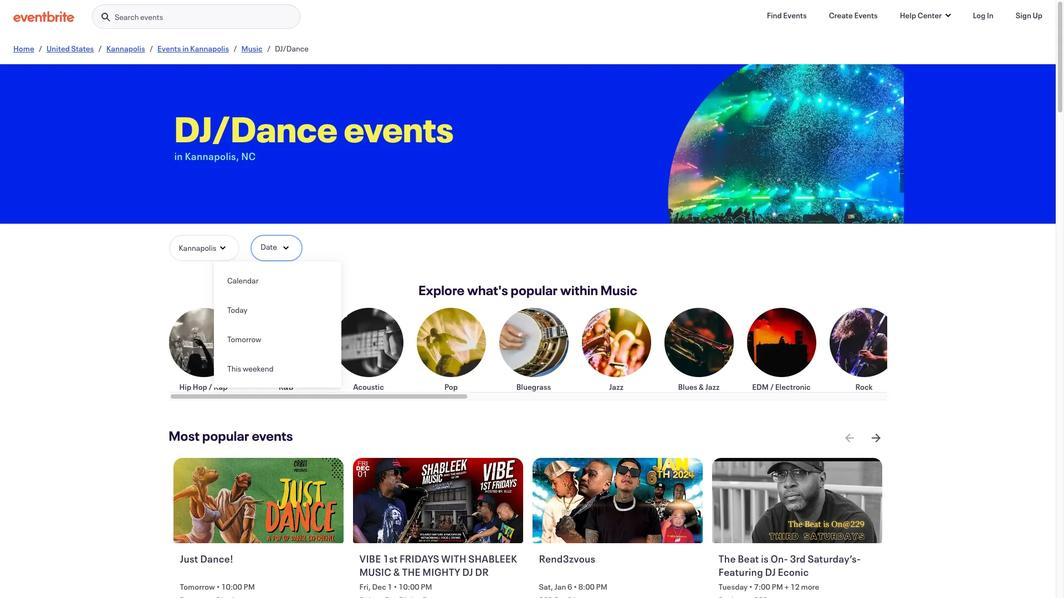 Task type: vqa. For each thing, say whether or not it's contained in the screenshot.


Task type: locate. For each thing, give the bounding box(es) containing it.
this
[[227, 364, 241, 374]]

10:00
[[221, 582, 242, 593], [399, 582, 420, 593]]

0 vertical spatial events
[[140, 12, 163, 22]]

pm
[[244, 582, 255, 593], [421, 582, 432, 593], [596, 582, 608, 593], [772, 582, 784, 593]]

• left the 7:00 in the bottom right of the page
[[750, 582, 753, 593]]

• inside the beat is on- 3rd saturday's- featuring dj econic tuesday • 7:00 pm + 12 more
[[750, 582, 753, 593]]

1 vertical spatial in
[[174, 150, 183, 163]]

search events button
[[92, 4, 301, 29]]

popular
[[511, 282, 558, 299], [202, 428, 250, 445]]

most popular events
[[169, 428, 293, 445]]

music
[[242, 43, 263, 54], [601, 282, 638, 299]]

8:00
[[579, 582, 595, 593]]

1 horizontal spatial &
[[699, 382, 704, 393]]

1 vertical spatial tomorrow
[[180, 582, 215, 593]]

4 pm from the left
[[772, 582, 784, 593]]

/ left music 'link'
[[234, 43, 237, 54]]

in down search events button
[[182, 43, 189, 54]]

create events
[[829, 10, 878, 21]]

sign
[[1016, 10, 1032, 21]]

tomorrow
[[227, 334, 261, 345], [180, 582, 215, 593]]

states
[[71, 43, 94, 54]]

r&b link
[[251, 308, 321, 393]]

kannapolis button
[[169, 235, 240, 262]]

&
[[699, 382, 704, 393], [394, 566, 400, 579]]

sign up link
[[1007, 4, 1052, 27]]

home link
[[13, 43, 34, 54]]

/ right states
[[98, 43, 102, 54]]

electronic
[[776, 382, 811, 393]]

0 vertical spatial dj/dance
[[275, 43, 309, 54]]

dj left dr
[[463, 566, 473, 579]]

1 horizontal spatial events
[[784, 10, 807, 21]]

0 horizontal spatial &
[[394, 566, 400, 579]]

0 vertical spatial tomorrow
[[227, 334, 261, 345]]

this weekend button
[[214, 354, 342, 384]]

1 horizontal spatial 10:00
[[399, 582, 420, 593]]

rend3zvous primary image image
[[533, 459, 703, 544]]

dance!
[[200, 553, 233, 566]]

rend3zvous
[[539, 553, 596, 566]]

• right 1
[[394, 582, 397, 593]]

1 horizontal spatial popular
[[511, 282, 558, 299]]

1 horizontal spatial jazz
[[706, 382, 720, 393]]

2 horizontal spatial events
[[344, 105, 454, 152]]

10:00 inside vibe 1st  fridays with shableek music & the mighty dj dr fri, dec 1 •  10:00 pm
[[399, 582, 420, 593]]

saturday's-
[[808, 553, 861, 566]]

10:00 down the
[[399, 582, 420, 593]]

create events link
[[821, 4, 887, 27]]

mighty
[[423, 566, 461, 579]]

0 horizontal spatial dj
[[463, 566, 473, 579]]

1 horizontal spatial events
[[252, 428, 293, 445]]

events down search events button
[[158, 43, 181, 54]]

rock link
[[830, 308, 899, 393]]

0 horizontal spatial events
[[140, 12, 163, 22]]

the beat is on- 3rd saturday's- featuring dj econic link
[[719, 553, 879, 580]]

/ right edm
[[771, 382, 774, 393]]

1 horizontal spatial music
[[601, 282, 638, 299]]

the beat is on- 3rd saturday's- featuring dj econic tuesday • 7:00 pm + 12 more
[[719, 553, 861, 593]]

1 dj from the left
[[463, 566, 473, 579]]

hop
[[193, 382, 207, 393]]

0 horizontal spatial jazz
[[609, 382, 624, 393]]

1 vertical spatial events
[[344, 105, 454, 152]]

menu
[[214, 266, 342, 384]]

blues
[[679, 382, 698, 393]]

3 pm from the left
[[596, 582, 608, 593]]

find events
[[767, 10, 807, 21]]

0 horizontal spatial music
[[242, 43, 263, 54]]

events inside dj/dance events in kannapolis, nc
[[344, 105, 454, 152]]

in left kannapolis,
[[174, 150, 183, 163]]

acoustic link
[[334, 308, 403, 393]]

tomorrow button
[[214, 325, 342, 354]]

date
[[261, 242, 277, 252]]

1 horizontal spatial dj
[[766, 566, 776, 579]]

2 10:00 from the left
[[399, 582, 420, 593]]

united
[[47, 43, 70, 54]]

1 vertical spatial &
[[394, 566, 400, 579]]

events right the create
[[855, 10, 878, 21]]

0 horizontal spatial tomorrow
[[180, 582, 215, 593]]

events for dj/dance
[[344, 105, 454, 152]]

0 horizontal spatial 10:00
[[221, 582, 242, 593]]

2 horizontal spatial events
[[855, 10, 878, 21]]

with
[[442, 553, 467, 566]]

sat,
[[539, 582, 553, 593]]

/ right music 'link'
[[267, 43, 271, 54]]

pm down mighty
[[421, 582, 432, 593]]

beat
[[738, 553, 760, 566]]

2 dj from the left
[[766, 566, 776, 579]]

kannapolis,
[[185, 150, 239, 163]]

tomorrow inside button
[[227, 334, 261, 345]]

just
[[180, 553, 198, 566]]

& right blues
[[699, 382, 704, 393]]

/
[[39, 43, 42, 54], [98, 43, 102, 54], [150, 43, 153, 54], [234, 43, 237, 54], [267, 43, 271, 54], [209, 382, 212, 393], [771, 382, 774, 393]]

• down dance! in the bottom left of the page
[[217, 582, 220, 593]]

• inside vibe 1st  fridays with shableek music & the mighty dj dr fri, dec 1 •  10:00 pm
[[394, 582, 397, 593]]

find
[[767, 10, 782, 21]]

popular right most
[[202, 428, 250, 445]]

• right 6
[[574, 582, 577, 593]]

events
[[784, 10, 807, 21], [855, 10, 878, 21], [158, 43, 181, 54]]

rend3zvous link
[[539, 553, 699, 580]]

within
[[561, 282, 599, 299]]

4 • from the left
[[750, 582, 753, 593]]

what's
[[467, 282, 509, 299]]

in
[[182, 43, 189, 54], [174, 150, 183, 163]]

tuesday
[[719, 582, 748, 593]]

featuring
[[719, 566, 764, 579]]

is
[[761, 553, 769, 566]]

find events link
[[758, 4, 816, 27]]

1 horizontal spatial tomorrow
[[227, 334, 261, 345]]

pm down just dance! link
[[244, 582, 255, 593]]

events inside button
[[140, 12, 163, 22]]

10:00 down dance! in the bottom left of the page
[[221, 582, 242, 593]]

& left the
[[394, 566, 400, 579]]

0 vertical spatial &
[[699, 382, 704, 393]]

music
[[360, 566, 392, 579]]

2 pm from the left
[[421, 582, 432, 593]]

popular left the within
[[511, 282, 558, 299]]

search events
[[115, 12, 163, 22]]

center
[[918, 10, 942, 21]]

fri,
[[360, 582, 371, 593]]

dj inside the beat is on- 3rd saturday's- featuring dj econic tuesday • 7:00 pm + 12 more
[[766, 566, 776, 579]]

events for find events
[[784, 10, 807, 21]]

dj up the 7:00 in the bottom right of the page
[[766, 566, 776, 579]]

the beat is on- 3rd saturday's-featuring dj econic primary image image
[[712, 459, 883, 544]]

2 vertical spatial events
[[252, 428, 293, 445]]

explore
[[419, 282, 465, 299]]

1 vertical spatial popular
[[202, 428, 250, 445]]

0 horizontal spatial popular
[[202, 428, 250, 445]]

events
[[140, 12, 163, 22], [344, 105, 454, 152], [252, 428, 293, 445]]

2 • from the left
[[394, 582, 397, 593]]

pm left +
[[772, 582, 784, 593]]

tomorrow up this weekend
[[227, 334, 261, 345]]

2 jazz from the left
[[706, 382, 720, 393]]

1 vertical spatial music
[[601, 282, 638, 299]]

help center
[[900, 10, 942, 21]]

r&b
[[279, 382, 294, 393]]

tomorrow for tomorrow
[[227, 334, 261, 345]]

1 vertical spatial dj/dance
[[174, 105, 338, 152]]

•
[[217, 582, 220, 593], [394, 582, 397, 593], [574, 582, 577, 593], [750, 582, 753, 593]]

today
[[227, 305, 248, 316]]

7:00
[[754, 582, 771, 593]]

in inside dj/dance events in kannapolis, nc
[[174, 150, 183, 163]]

0 horizontal spatial events
[[158, 43, 181, 54]]

dj/dance
[[275, 43, 309, 54], [174, 105, 338, 152]]

home / united states / kannapolis / events in kannapolis / music / dj/dance
[[13, 43, 309, 54]]

tomorrow down just
[[180, 582, 215, 593]]

jazz
[[609, 382, 624, 393], [706, 382, 720, 393]]

0 vertical spatial in
[[182, 43, 189, 54]]

pm right "8:00"
[[596, 582, 608, 593]]

events right find
[[784, 10, 807, 21]]

0 vertical spatial popular
[[511, 282, 558, 299]]



Task type: describe. For each thing, give the bounding box(es) containing it.
weekend
[[243, 364, 274, 374]]

sign up
[[1016, 10, 1043, 21]]

help
[[900, 10, 917, 21]]

tomorrow for tomorrow • 10:00 pm
[[180, 582, 215, 593]]

date button
[[251, 235, 303, 262]]

edm / electronic
[[753, 382, 811, 393]]

log in link
[[965, 4, 1003, 27]]

1
[[388, 582, 393, 593]]

12
[[791, 582, 800, 593]]

rap
[[214, 382, 228, 393]]

up
[[1033, 10, 1043, 21]]

/ right home link
[[39, 43, 42, 54]]

log
[[973, 10, 986, 21]]

vibe 1st  fridays with shableek  music & the mighty dj dr primary image image
[[353, 459, 524, 544]]

today button
[[214, 296, 342, 325]]

3rd
[[790, 553, 806, 566]]

in
[[987, 10, 994, 21]]

+
[[785, 582, 789, 593]]

nc
[[241, 150, 256, 163]]

1 jazz from the left
[[609, 382, 624, 393]]

vibe 1st  fridays with shableek music & the mighty dj dr fri, dec 1 •  10:00 pm
[[360, 553, 518, 593]]

bluegrass link
[[499, 308, 569, 393]]

blues & jazz link
[[665, 308, 734, 393]]

explore what's popular within music
[[419, 282, 638, 299]]

3 • from the left
[[574, 582, 577, 593]]

dj/dance events in kannapolis, nc
[[174, 105, 454, 163]]

hip hop / rap link
[[169, 308, 238, 393]]

kannapolis inside button
[[179, 243, 216, 253]]

dj inside vibe 1st  fridays with shableek music & the mighty dj dr fri, dec 1 •  10:00 pm
[[463, 566, 473, 579]]

events for search
[[140, 12, 163, 22]]

hip hop / rap
[[179, 382, 228, 393]]

edm / electronic link
[[747, 308, 817, 393]]

log in
[[973, 10, 994, 21]]

edm
[[753, 382, 769, 393]]

events in kannapolis link
[[158, 43, 229, 54]]

blues & jazz
[[679, 382, 720, 393]]

econic
[[778, 566, 809, 579]]

hip
[[179, 382, 191, 393]]

dec
[[372, 582, 386, 593]]

sat, jan 6 •  8:00 pm
[[539, 582, 608, 593]]

calendar
[[227, 276, 259, 286]]

bluegrass
[[517, 382, 551, 393]]

/ left the rap
[[209, 382, 212, 393]]

dj/dance inside dj/dance events in kannapolis, nc
[[174, 105, 338, 152]]

home
[[13, 43, 34, 54]]

the
[[402, 566, 421, 579]]

just dance! link
[[180, 553, 340, 580]]

events for create events
[[855, 10, 878, 21]]

6
[[568, 582, 573, 593]]

rock
[[856, 382, 873, 393]]

0 vertical spatial music
[[242, 43, 263, 54]]

1 10:00 from the left
[[221, 582, 242, 593]]

[object object] image
[[665, 64, 904, 256]]

arrow left chunky_svg image
[[843, 432, 857, 445]]

pop link
[[417, 308, 486, 393]]

more
[[802, 582, 820, 593]]

music link
[[242, 43, 263, 54]]

jazz link
[[582, 308, 651, 393]]

most
[[169, 428, 200, 445]]

shableek
[[469, 553, 518, 566]]

jan
[[555, 582, 566, 593]]

pm inside the beat is on- 3rd saturday's- featuring dj econic tuesday • 7:00 pm + 12 more
[[772, 582, 784, 593]]

the
[[719, 553, 736, 566]]

this weekend
[[227, 364, 274, 374]]

calendar button
[[214, 266, 342, 296]]

vibe 1st  fridays with shableek music & the mighty dj dr link
[[360, 553, 519, 580]]

acoustic
[[353, 382, 384, 393]]

fridays
[[400, 553, 440, 566]]

vibe
[[360, 553, 381, 566]]

kannapolis link
[[106, 43, 145, 54]]

& inside vibe 1st  fridays with shableek music & the mighty dj dr fri, dec 1 •  10:00 pm
[[394, 566, 400, 579]]

menu containing calendar
[[214, 266, 342, 384]]

united states link
[[47, 43, 94, 54]]

create
[[829, 10, 853, 21]]

/ right kannapolis link
[[150, 43, 153, 54]]

tomorrow • 10:00 pm
[[180, 582, 255, 593]]

on-
[[771, 553, 789, 566]]

& inside blues & jazz link
[[699, 382, 704, 393]]

pop
[[445, 382, 458, 393]]

eventbrite image
[[13, 11, 74, 22]]

just dance! primary image image
[[173, 459, 344, 544]]

1 pm from the left
[[244, 582, 255, 593]]

1 • from the left
[[217, 582, 220, 593]]

just dance!
[[180, 553, 233, 566]]

arrow right chunky_svg image
[[870, 432, 883, 445]]

pm inside vibe 1st  fridays with shableek music & the mighty dj dr fri, dec 1 •  10:00 pm
[[421, 582, 432, 593]]

1st
[[383, 553, 398, 566]]



